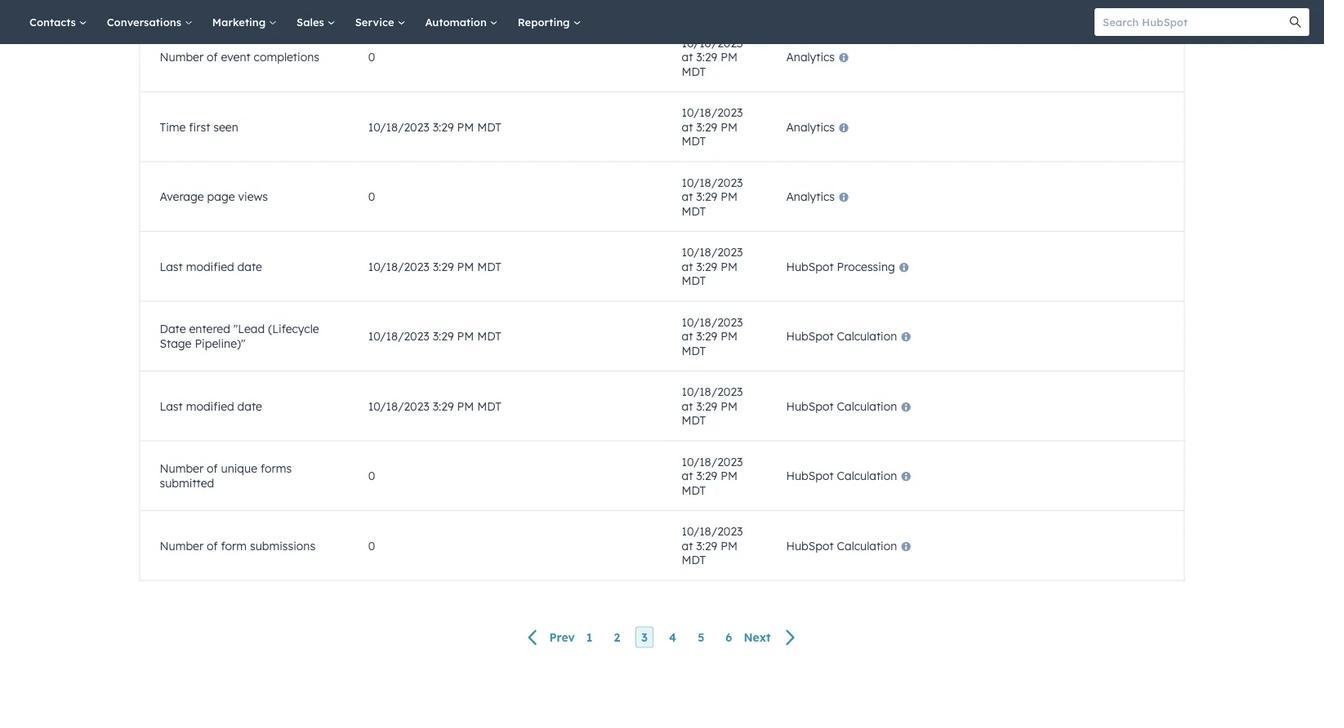 Task type: locate. For each thing, give the bounding box(es) containing it.
page
[[207, 190, 235, 204]]

unique
[[221, 462, 257, 477]]

1 vertical spatial last
[[160, 399, 183, 414]]

3:29
[[696, 50, 718, 64], [433, 120, 454, 134], [696, 120, 718, 134], [696, 190, 718, 204], [433, 260, 454, 274], [696, 260, 718, 274], [433, 330, 454, 344], [696, 330, 718, 344], [433, 399, 454, 414], [696, 399, 718, 414], [696, 469, 718, 484], [696, 539, 718, 554]]

of left the event
[[207, 50, 218, 64]]

2 of from the top
[[207, 462, 218, 477]]

6 button
[[720, 628, 738, 649]]

0 vertical spatial of
[[207, 50, 218, 64]]

1 10/18/2023 at 3:29 pm mdt from the top
[[682, 36, 743, 79]]

sales link
[[287, 0, 345, 44]]

1 calculation from the top
[[837, 330, 898, 344]]

3 calculation from the top
[[837, 469, 898, 484]]

1 vertical spatial modified
[[186, 399, 234, 414]]

time first seen
[[160, 120, 238, 134]]

last up the date
[[160, 260, 183, 274]]

5 hubspot from the top
[[786, 539, 834, 554]]

1 vertical spatial of
[[207, 462, 218, 477]]

last modified date
[[160, 260, 262, 274], [160, 399, 262, 414]]

2 0 from the top
[[368, 190, 375, 204]]

number
[[160, 50, 204, 64], [160, 462, 204, 477], [160, 539, 204, 554]]

modified down pipeline)"
[[186, 399, 234, 414]]

modified for hubspot processing
[[186, 260, 234, 274]]

0 vertical spatial date
[[237, 260, 262, 274]]

1 vertical spatial analytics
[[786, 120, 835, 134]]

prev
[[550, 631, 575, 645]]

modified for hubspot calculation
[[186, 399, 234, 414]]

1 at from the top
[[682, 50, 693, 64]]

analytics for average page views
[[786, 190, 835, 204]]

stage
[[160, 337, 192, 351]]

3 analytics from the top
[[786, 190, 835, 204]]

entered
[[189, 322, 230, 337]]

1 0 from the top
[[368, 50, 375, 64]]

1
[[587, 631, 593, 645]]

2 modified from the top
[[186, 399, 234, 414]]

7 at from the top
[[682, 469, 693, 484]]

4 calculation from the top
[[837, 539, 898, 554]]

3 button
[[636, 628, 654, 649]]

10/18/2023
[[682, 36, 743, 50], [682, 106, 743, 120], [368, 120, 430, 134], [682, 176, 743, 190], [682, 245, 743, 260], [368, 260, 430, 274], [682, 315, 743, 330], [368, 330, 430, 344], [682, 385, 743, 399], [368, 399, 430, 414], [682, 455, 743, 469], [682, 525, 743, 539]]

3 at from the top
[[682, 190, 693, 204]]

2 vertical spatial analytics
[[786, 190, 835, 204]]

last modified date for hubspot calculation
[[160, 399, 262, 414]]

1 modified from the top
[[186, 260, 234, 274]]

last modified date for hubspot processing
[[160, 260, 262, 274]]

2 vertical spatial number
[[160, 539, 204, 554]]

0 vertical spatial last modified date
[[160, 260, 262, 274]]

last modified date down pipeline)"
[[160, 399, 262, 414]]

1 of from the top
[[207, 50, 218, 64]]

3 number from the top
[[160, 539, 204, 554]]

of inside number of unique forms submitted
[[207, 462, 218, 477]]

10/18/2023 at 3:29 pm mdt
[[682, 36, 743, 79], [682, 106, 743, 149], [682, 176, 743, 218], [682, 245, 743, 288], [682, 315, 743, 358], [682, 385, 743, 428], [682, 455, 743, 498], [682, 525, 743, 568]]

pm
[[721, 50, 738, 64], [457, 120, 474, 134], [721, 120, 738, 134], [721, 190, 738, 204], [457, 260, 474, 274], [721, 260, 738, 274], [457, 330, 474, 344], [721, 330, 738, 344], [457, 399, 474, 414], [721, 399, 738, 414], [721, 469, 738, 484], [721, 539, 738, 554]]

hubspot
[[786, 260, 834, 274], [786, 330, 834, 344], [786, 399, 834, 414], [786, 469, 834, 484], [786, 539, 834, 554]]

3 0 from the top
[[368, 469, 375, 484]]

number inside number of unique forms submitted
[[160, 462, 204, 477]]

1 last modified date from the top
[[160, 260, 262, 274]]

hubspot calculation for submissions
[[786, 539, 898, 554]]

0 vertical spatial analytics
[[786, 50, 835, 64]]

date up the unique
[[237, 399, 262, 414]]

last down stage
[[160, 399, 183, 414]]

search button
[[1282, 8, 1310, 36]]

4 hubspot from the top
[[786, 469, 834, 484]]

form
[[221, 539, 247, 554]]

number down conversations link
[[160, 50, 204, 64]]

3 of from the top
[[207, 539, 218, 554]]

modified up entered
[[186, 260, 234, 274]]

contacts
[[29, 15, 79, 29]]

3 hubspot calculation from the top
[[786, 469, 898, 484]]

2 last modified date from the top
[[160, 399, 262, 414]]

submissions
[[250, 539, 316, 554]]

of left the unique
[[207, 462, 218, 477]]

submitted
[[160, 477, 214, 491]]

4 10/18/2023 at 3:29 pm mdt from the top
[[682, 245, 743, 288]]

2 10/18/2023 at 3:29 pm mdt from the top
[[682, 106, 743, 149]]

4 0 from the top
[[368, 539, 375, 554]]

average
[[160, 190, 204, 204]]

0 vertical spatial last
[[160, 260, 183, 274]]

3 hubspot from the top
[[786, 399, 834, 414]]

time
[[160, 120, 186, 134]]

5 at from the top
[[682, 330, 693, 344]]

1 date from the top
[[237, 260, 262, 274]]

mdt
[[682, 64, 706, 79], [477, 120, 502, 134], [682, 134, 706, 149], [682, 204, 706, 218], [477, 260, 502, 274], [682, 274, 706, 288], [477, 330, 502, 344], [682, 344, 706, 358], [477, 399, 502, 414], [682, 414, 706, 428], [682, 484, 706, 498], [682, 554, 706, 568]]

last
[[160, 260, 183, 274], [160, 399, 183, 414]]

marketing
[[212, 15, 269, 29]]

hubspot calculation
[[786, 330, 898, 344], [786, 399, 898, 414], [786, 469, 898, 484], [786, 539, 898, 554]]

calculation
[[837, 330, 898, 344], [837, 399, 898, 414], [837, 469, 898, 484], [837, 539, 898, 554]]

date up "lead
[[237, 260, 262, 274]]

2 calculation from the top
[[837, 399, 898, 414]]

service
[[355, 15, 397, 29]]

1 number from the top
[[160, 50, 204, 64]]

0 for average page views
[[368, 190, 375, 204]]

1 analytics from the top
[[786, 50, 835, 64]]

2 hubspot from the top
[[786, 330, 834, 344]]

0 vertical spatial modified
[[186, 260, 234, 274]]

2 number from the top
[[160, 462, 204, 477]]

3
[[642, 631, 648, 645]]

4 10/18/2023 3:29 pm mdt from the top
[[368, 399, 502, 414]]

4 button
[[664, 628, 682, 649]]

of
[[207, 50, 218, 64], [207, 462, 218, 477], [207, 539, 218, 554]]

6 10/18/2023 at 3:29 pm mdt from the top
[[682, 385, 743, 428]]

last for hubspot calculation
[[160, 399, 183, 414]]

pipeline)"
[[195, 337, 246, 351]]

number left the unique
[[160, 462, 204, 477]]

1 10/18/2023 3:29 pm mdt from the top
[[368, 120, 502, 134]]

last modified date up entered
[[160, 260, 262, 274]]

number left "form"
[[160, 539, 204, 554]]

6
[[726, 631, 733, 645]]

reporting
[[518, 15, 573, 29]]

0
[[368, 50, 375, 64], [368, 190, 375, 204], [368, 469, 375, 484], [368, 539, 375, 554]]

of left "form"
[[207, 539, 218, 554]]

hubspot for (lifecycle
[[786, 330, 834, 344]]

of for form
[[207, 539, 218, 554]]

pagination navigation
[[172, 627, 1153, 649]]

1 button
[[581, 628, 599, 649]]

1 vertical spatial number
[[160, 462, 204, 477]]

2 last from the top
[[160, 399, 183, 414]]

2 vertical spatial of
[[207, 539, 218, 554]]

2 date from the top
[[237, 399, 262, 414]]

5 button
[[692, 628, 710, 649]]

analytics
[[786, 50, 835, 64], [786, 120, 835, 134], [786, 190, 835, 204]]

1 last from the top
[[160, 260, 183, 274]]

event
[[221, 50, 251, 64]]

10/18/2023 3:29 pm mdt
[[368, 120, 502, 134], [368, 260, 502, 274], [368, 330, 502, 344], [368, 399, 502, 414]]

2 at from the top
[[682, 120, 693, 134]]

calculation for forms
[[837, 469, 898, 484]]

modified
[[186, 260, 234, 274], [186, 399, 234, 414]]

1 vertical spatial last modified date
[[160, 399, 262, 414]]

date
[[237, 260, 262, 274], [237, 399, 262, 414]]

conversations
[[107, 15, 185, 29]]

search image
[[1290, 16, 1302, 28]]

2 analytics from the top
[[786, 120, 835, 134]]

4 hubspot calculation from the top
[[786, 539, 898, 554]]

1 hubspot calculation from the top
[[786, 330, 898, 344]]

conversations link
[[97, 0, 203, 44]]

0 vertical spatial number
[[160, 50, 204, 64]]

number for number of event completions
[[160, 50, 204, 64]]

1 vertical spatial date
[[237, 399, 262, 414]]

at
[[682, 50, 693, 64], [682, 120, 693, 134], [682, 190, 693, 204], [682, 260, 693, 274], [682, 330, 693, 344], [682, 399, 693, 414], [682, 469, 693, 484], [682, 539, 693, 554]]



Task type: vqa. For each thing, say whether or not it's contained in the screenshot.
navigation
no



Task type: describe. For each thing, give the bounding box(es) containing it.
3 10/18/2023 at 3:29 pm mdt from the top
[[682, 176, 743, 218]]

date for hubspot calculation
[[237, 399, 262, 414]]

hubspot calculation for (lifecycle
[[786, 330, 898, 344]]

"lead
[[234, 322, 265, 337]]

views
[[238, 190, 268, 204]]

3 10/18/2023 3:29 pm mdt from the top
[[368, 330, 502, 344]]

calculation for submissions
[[837, 539, 898, 554]]

contacts link
[[20, 0, 97, 44]]

4 at from the top
[[682, 260, 693, 274]]

8 10/18/2023 at 3:29 pm mdt from the top
[[682, 525, 743, 568]]

1 hubspot from the top
[[786, 260, 834, 274]]

reporting link
[[508, 0, 591, 44]]

marketing link
[[203, 0, 287, 44]]

automation
[[425, 15, 490, 29]]

processing
[[837, 260, 896, 274]]

2
[[614, 631, 620, 645]]

hubspot for forms
[[786, 469, 834, 484]]

date
[[160, 322, 186, 337]]

seen
[[214, 120, 238, 134]]

0 for number of event completions
[[368, 50, 375, 64]]

calculation for (lifecycle
[[837, 330, 898, 344]]

5
[[698, 631, 705, 645]]

hubspot processing
[[786, 260, 896, 274]]

completions
[[254, 50, 319, 64]]

analytics for time first seen
[[786, 120, 835, 134]]

sales
[[297, 15, 327, 29]]

number for number of form submissions
[[160, 539, 204, 554]]

8 at from the top
[[682, 539, 693, 554]]

service link
[[345, 0, 415, 44]]

number for number of unique forms submitted
[[160, 462, 204, 477]]

2 button
[[608, 628, 626, 649]]

date entered "lead (lifecycle stage pipeline)"
[[160, 322, 319, 351]]

of for unique
[[207, 462, 218, 477]]

next
[[744, 631, 771, 645]]

analytics for number of event completions
[[786, 50, 835, 64]]

(lifecycle
[[268, 322, 319, 337]]

next button
[[738, 628, 806, 649]]

0 for number of form submissions
[[368, 539, 375, 554]]

hubspot for submissions
[[786, 539, 834, 554]]

number of event completions
[[160, 50, 319, 64]]

number of form submissions
[[160, 539, 316, 554]]

2 hubspot calculation from the top
[[786, 399, 898, 414]]

hubspot calculation for forms
[[786, 469, 898, 484]]

7 10/18/2023 at 3:29 pm mdt from the top
[[682, 455, 743, 498]]

Search HubSpot search field
[[1095, 8, 1295, 36]]

forms
[[261, 462, 292, 477]]

automation link
[[415, 0, 508, 44]]

of for event
[[207, 50, 218, 64]]

4
[[669, 631, 677, 645]]

prev button
[[518, 628, 581, 649]]

first
[[189, 120, 210, 134]]

number of unique forms submitted
[[160, 462, 292, 491]]

6 at from the top
[[682, 399, 693, 414]]

2 10/18/2023 3:29 pm mdt from the top
[[368, 260, 502, 274]]

average page views
[[160, 190, 268, 204]]

date for hubspot processing
[[237, 260, 262, 274]]

last for hubspot processing
[[160, 260, 183, 274]]

0 for number of unique forms submitted
[[368, 469, 375, 484]]

5 10/18/2023 at 3:29 pm mdt from the top
[[682, 315, 743, 358]]



